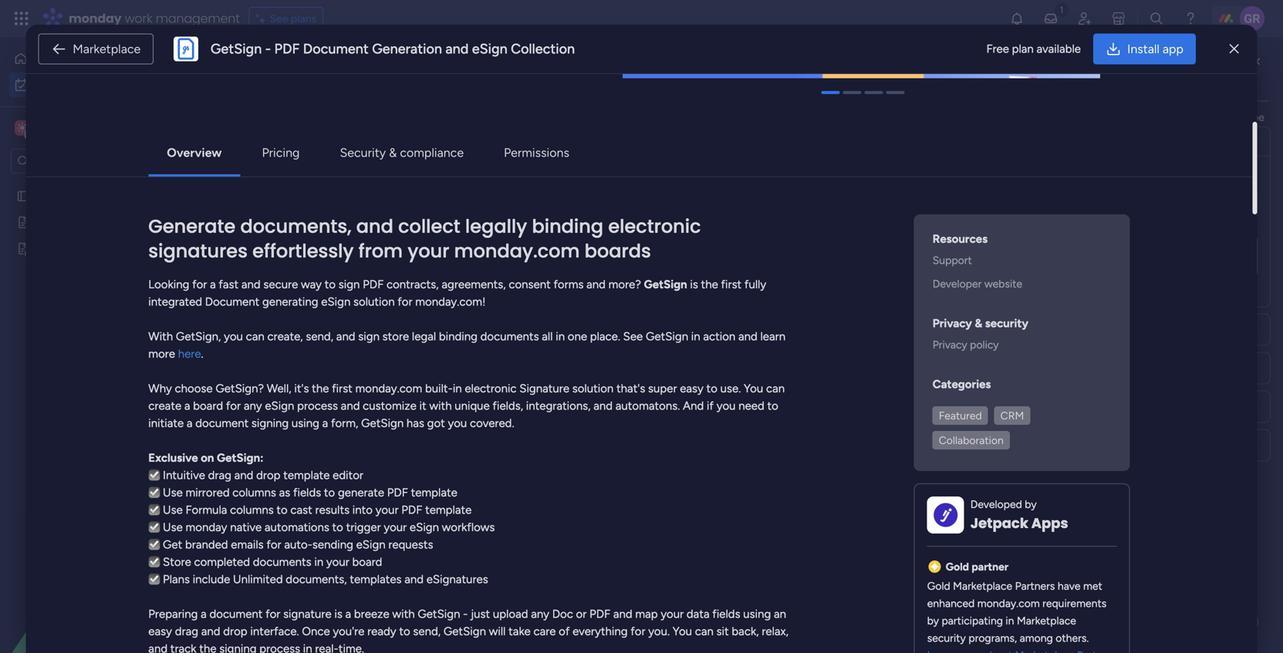 Task type: locate. For each thing, give the bounding box(es) containing it.
2 horizontal spatial can
[[766, 382, 785, 396]]

1 horizontal spatial drop
[[256, 469, 281, 483]]

with inside preparing a document for signature is a breeze with getsign - just upload any doc or pdf and map your data fields using an easy drag and drop interface. once you're ready to send, getsign will take care of everything for you. you can sit back, relax, and track the signing process in real-time.
[[392, 608, 415, 621]]

to-
[[664, 279, 679, 292]]

the inside the why choose getsign? well, it's the first monday.com built-in electronic signature solution that's super easy to use. you can create a board for any esign process and customize it with unique fields, integrations, and automatons. and if you need to initiate a document signing using a form, getsign has got you covered.
[[312, 382, 329, 396]]

documents inside exclusive on getsign: ☑️ intuitive drag and drop template editor ☑️ use mirrored columns as fields to generate pdf template ☑️ use formula columns to cast results into your pdf template ☑️ use monday native automations to trigger your esign workflows ☑️ get branded emails for auto-sending esign requests ☑️ store completed documents in your board ☑️ plans include unlimited documents, templates and esignatures
[[253, 556, 312, 569]]

security & compliance
[[340, 145, 464, 160]]

1 horizontal spatial board
[[352, 556, 382, 569]]

easy down the preparing
[[148, 625, 172, 639]]

in left action
[[691, 330, 700, 344]]

- left just
[[463, 608, 468, 621]]

private board image
[[16, 242, 31, 256]]

esignatures
[[427, 573, 488, 587]]

electronic up to-
[[608, 214, 701, 239]]

easy inside the why choose getsign? well, it's the first monday.com built-in electronic signature solution that's super easy to use. you can create a board for any esign process and customize it with unique fields, integrations, and automatons. and if you need to initiate a document signing using a form, getsign has got you covered.
[[680, 382, 704, 396]]

in inside the why choose getsign? well, it's the first monday.com built-in electronic signature solution that's super easy to use. you can create a board for any esign process and customize it with unique fields, integrations, and automatons. and if you need to initiate a document signing using a form, getsign has got you covered.
[[453, 382, 462, 396]]

into
[[353, 503, 373, 517]]

use down intuitive at the left of page
[[163, 486, 183, 500]]

place.
[[590, 330, 620, 344]]

1 horizontal spatial monday
[[186, 521, 227, 535]]

help image
[[1183, 11, 1199, 26]]

like
[[1216, 111, 1232, 124]]

+ up native
[[252, 500, 259, 513]]

0 vertical spatial you
[[744, 382, 763, 396]]

gold up the enhanced
[[927, 580, 951, 593]]

today
[[260, 246, 304, 265]]

0 horizontal spatial marketplace
[[73, 42, 141, 56]]

you right got
[[448, 417, 467, 430]]

you up need
[[744, 382, 763, 396]]

policy
[[970, 338, 999, 351]]

items down sending
[[319, 556, 345, 569]]

using inside preparing a document for signature is a breeze with getsign - just upload any doc or pdf and map your data fields using an easy drag and drop interface. once you're ready to send, getsign will take care of everything for you. you can sit back, relax, and track the signing process in real-time.
[[743, 608, 771, 621]]

board down choose
[[193, 399, 223, 413]]

1 horizontal spatial is
[[690, 278, 698, 292]]

0 horizontal spatial can
[[246, 330, 265, 344]]

1 horizontal spatial you
[[448, 417, 467, 430]]

here .
[[178, 347, 203, 361]]

fields inside exclusive on getsign: ☑️ intuitive drag and drop template editor ☑️ use mirrored columns as fields to generate pdf template ☑️ use formula columns to cast results into your pdf template ☑️ use monday native automations to trigger your esign workflows ☑️ get branded emails for auto-sending esign requests ☑️ store completed documents in your board ☑️ plans include unlimited documents, templates and esignatures
[[293, 486, 321, 500]]

0 vertical spatial + add item
[[252, 333, 306, 346]]

1 vertical spatial can
[[766, 382, 785, 396]]

greg robinson image
[[1240, 6, 1265, 31], [1013, 245, 1037, 268]]

preparing
[[148, 608, 198, 621]]

use left formula
[[163, 503, 183, 517]]

public board image
[[16, 189, 31, 204], [16, 215, 31, 230]]

esign down well,
[[265, 399, 294, 413]]

see plans button
[[249, 7, 323, 30]]

you right getsign, on the bottom left
[[224, 330, 243, 344]]

signing up next
[[252, 417, 289, 430]]

0 vertical spatial documents,
[[240, 214, 352, 239]]

process down it's
[[297, 399, 338, 413]]

1 vertical spatial security
[[927, 632, 966, 645]]

your up looking for a fast and secure way to sign pdf contracts, agreements, consent forms and more? getsign
[[408, 238, 450, 264]]

0 horizontal spatial drag
[[175, 625, 198, 639]]

.
[[201, 347, 203, 361]]

and
[[683, 399, 704, 413]]

featured button
[[933, 407, 988, 425]]

forms
[[554, 278, 584, 292]]

1 vertical spatial easy
[[148, 625, 172, 639]]

pdf right the generate
[[387, 486, 408, 500]]

+ add item
[[252, 333, 306, 346], [252, 500, 306, 513]]

board
[[193, 399, 223, 413], [352, 556, 382, 569]]

agreements,
[[442, 278, 506, 292]]

process inside the why choose getsign? well, it's the first monday.com built-in electronic signature solution that's super easy to use. you can create a board for any esign process and customize it with unique fields, integrations, and automatons. and if you need to initiate a document signing using a form, getsign has got you covered.
[[297, 399, 338, 413]]

& up policy
[[975, 317, 983, 331]]

customize my work
[[1009, 78, 1131, 96]]

1 vertical spatial binding
[[439, 330, 478, 344]]

getsign
[[211, 41, 262, 57], [644, 278, 687, 292], [646, 330, 688, 344], [361, 417, 404, 430], [418, 608, 460, 621], [444, 625, 486, 639]]

pdf up the everything
[[590, 608, 611, 621]]

0 vertical spatial drag
[[208, 469, 231, 483]]

2 item from the top
[[276, 472, 298, 485]]

and left collect on the top
[[356, 214, 394, 239]]

with down built-
[[429, 399, 452, 413]]

a right initiate at the left bottom of page
[[187, 417, 193, 430]]

care
[[534, 625, 556, 639]]

0 vertical spatial item
[[284, 333, 306, 346]]

document down fast on the left of the page
[[205, 295, 260, 309]]

0 vertical spatial fields
[[293, 486, 321, 500]]

item up automations
[[284, 500, 306, 513]]

process
[[297, 399, 338, 413], [259, 642, 300, 654]]

work down plans
[[269, 58, 331, 93]]

drop left interface.
[[223, 625, 247, 639]]

my right application logo
[[228, 58, 263, 93]]

main content
[[205, 37, 1283, 654]]

3 use from the top
[[163, 521, 183, 535]]

0 vertical spatial drop
[[256, 469, 281, 483]]

a down choose
[[184, 399, 190, 413]]

generating
[[262, 295, 318, 309]]

1 horizontal spatial with
[[429, 399, 452, 413]]

1 vertical spatial privacy
[[933, 338, 968, 351]]

the inside preparing a document for signature is a breeze with getsign - just upload any doc or pdf and map your data fields using an easy drag and drop interface. once you're ready to send, getsign will take care of everything for you. you can sit back, relax, and track the signing process in real-time.
[[199, 642, 216, 654]]

1 vertical spatial process
[[259, 642, 300, 654]]

today / 2 items
[[260, 246, 353, 265]]

0 vertical spatial binding
[[532, 214, 604, 239]]

the left boards,
[[1031, 111, 1047, 124]]

your inside the generate documents, and collect legally binding electronic signatures effortlessly from your monday.com boards
[[408, 238, 450, 264]]

0 vertical spatial monday.com
[[454, 238, 580, 264]]

first left fully
[[721, 278, 742, 292]]

document
[[303, 41, 369, 57], [205, 295, 260, 309]]

0 vertical spatial week
[[292, 385, 328, 404]]

marketplace up the among
[[1017, 615, 1077, 628]]

featured
[[939, 409, 982, 422]]

getsign down customize at the left of page
[[361, 417, 404, 430]]

it's
[[294, 382, 309, 396]]

& inside privacy & security privacy policy
[[975, 317, 983, 331]]

process down interface.
[[259, 642, 300, 654]]

for down getsign?
[[226, 399, 241, 413]]

for down contracts,
[[398, 295, 413, 309]]

documents, up today / 2 items at the top left of page
[[240, 214, 352, 239]]

fields up cast
[[293, 486, 321, 500]]

generate
[[338, 486, 384, 500]]

developer
[[933, 277, 982, 290]]

column up mar
[[1037, 439, 1075, 452]]

greg robinson image up the list
[[1240, 6, 1265, 31]]

application logo image
[[174, 37, 198, 61]]

boards,
[[1050, 111, 1085, 124]]

1 vertical spatial you
[[717, 399, 736, 413]]

2 vertical spatial use
[[163, 521, 183, 535]]

exclusive on getsign: ☑️ intuitive drag and drop template editor ☑️ use mirrored columns as fields to generate pdf template ☑️ use formula columns to cast results into your pdf template ☑️ use monday native automations to trigger your esign workflows ☑️ get branded emails for auto-sending esign requests ☑️ store completed documents in your board ☑️ plans include unlimited documents, templates and esignatures
[[148, 451, 495, 587]]

to down "as"
[[277, 503, 288, 517]]

1 ☑️ from the top
[[148, 469, 160, 483]]

this week / 0 items
[[260, 385, 379, 404]]

from
[[359, 238, 403, 264]]

0 vertical spatial solution
[[353, 295, 395, 309]]

action
[[703, 330, 736, 344]]

0 horizontal spatial work
[[269, 58, 331, 93]]

notifications image
[[1009, 11, 1025, 26]]

with
[[429, 399, 452, 413], [392, 608, 415, 621]]

1 vertical spatial week
[[294, 440, 331, 460]]

list box
[[0, 180, 197, 470]]

monday up marketplace button
[[69, 10, 122, 27]]

will
[[489, 625, 506, 639]]

overview
[[167, 145, 222, 160]]

integrated
[[148, 295, 202, 309]]

1 vertical spatial monday.com
[[355, 382, 422, 396]]

1 horizontal spatial &
[[975, 317, 983, 331]]

- inside preparing a document for signature is a breeze with getsign - just upload any doc or pdf and map your data fields using an easy drag and drop interface. once you're ready to send, getsign will take care of everything for you. you can sit back, relax, and track the signing process in real-time.
[[463, 608, 468, 621]]

signatures
[[148, 238, 248, 264]]

0 vertical spatial public board image
[[16, 189, 31, 204]]

items inside this week / 0 items
[[352, 389, 379, 402]]

0 vertical spatial 0
[[342, 389, 349, 402]]

1 horizontal spatial by
[[1025, 498, 1037, 511]]

/ up editor
[[334, 440, 341, 460]]

2 add from the top
[[262, 500, 282, 513]]

binding inside 'with getsign, you can create, send, and sign store legal binding documents all in one place. see getsign in action and learn more'
[[439, 330, 478, 344]]

7 ☑️ from the top
[[148, 573, 160, 587]]

monday work management
[[69, 10, 240, 27]]

monday.com inside the why choose getsign? well, it's the first monday.com built-in electronic signature solution that's super easy to use. you can create a board for any esign process and customize it with unique fields, integrations, and automatons. and if you need to initiate a document signing using a form, getsign has got you covered.
[[355, 382, 422, 396]]

compliance
[[400, 145, 464, 160]]

0 vertical spatial you
[[224, 330, 243, 344]]

work
[[269, 58, 331, 93], [1099, 78, 1131, 96]]

&
[[389, 145, 397, 160], [975, 317, 983, 331]]

0 horizontal spatial drop
[[223, 625, 247, 639]]

0 horizontal spatial send,
[[306, 330, 333, 344]]

template
[[283, 469, 330, 483], [411, 486, 458, 500], [425, 503, 472, 517]]

2 vertical spatial 0
[[378, 611, 385, 624]]

0 horizontal spatial by
[[927, 615, 939, 628]]

back,
[[732, 625, 759, 639]]

1 vertical spatial first
[[332, 382, 353, 396]]

0 horizontal spatial first
[[332, 382, 353, 396]]

1 horizontal spatial can
[[695, 625, 714, 639]]

1 vertical spatial see
[[623, 330, 643, 344]]

0 vertical spatial with
[[429, 399, 452, 413]]

for left auto-
[[267, 538, 281, 552]]

the right do
[[701, 278, 718, 292]]

send, right ready
[[413, 625, 441, 639]]

for down the map
[[631, 625, 646, 639]]

secure
[[263, 278, 298, 292]]

2 use from the top
[[163, 503, 183, 517]]

a
[[210, 278, 216, 292], [184, 399, 190, 413], [187, 417, 193, 430], [322, 417, 328, 430], [318, 607, 328, 627], [201, 608, 207, 621], [345, 608, 351, 621]]

0 vertical spatial gold
[[946, 561, 969, 574]]

2 horizontal spatial 0
[[378, 611, 385, 624]]

1 horizontal spatial electronic
[[608, 214, 701, 239]]

0 inside without a date / 0 items
[[378, 611, 385, 624]]

1 horizontal spatial monday.com
[[454, 238, 580, 264]]

2 public board image from the top
[[16, 215, 31, 230]]

0 horizontal spatial monday.com
[[355, 382, 422, 396]]

0 vertical spatial is
[[690, 278, 698, 292]]

one
[[568, 330, 587, 344]]

security
[[985, 317, 1029, 331], [927, 632, 966, 645]]

first up form,
[[332, 382, 353, 396]]

to do list button
[[1181, 63, 1260, 88]]

0 horizontal spatial see
[[270, 12, 288, 25]]

1 vertical spatial drop
[[223, 625, 247, 639]]

apps
[[1032, 514, 1069, 534]]

1 vertical spatial new
[[251, 472, 273, 485]]

0 horizontal spatial board
[[193, 399, 223, 413]]

2 new item from the top
[[251, 472, 298, 485]]

items inside without a date / 0 items
[[388, 611, 415, 624]]

in down once
[[303, 642, 312, 654]]

my work
[[228, 58, 331, 93]]

16
[[1086, 472, 1096, 485]]

solution left that's at the bottom of page
[[572, 382, 614, 396]]

integrations,
[[526, 399, 591, 413]]

app
[[1163, 42, 1184, 56]]

to inside preparing a document for signature is a breeze with getsign - just upload any doc or pdf and map your data fields using an easy drag and drop interface. once you're ready to send, getsign will take care of everything for you. you can sit back, relax, and track the signing process in real-time.
[[399, 625, 410, 639]]

security & compliance button
[[328, 137, 476, 168]]

pdf inside preparing a document for signature is a breeze with getsign - just upload any doc or pdf and map your data fields using an easy drag and drop interface. once you're ready to send, getsign will take care of everything for you. you can sit back, relax, and track the signing process in real-time.
[[590, 608, 611, 621]]

0 horizontal spatial binding
[[439, 330, 478, 344]]

document inside preparing a document for signature is a breeze with getsign - just upload any doc or pdf and map your data fields using an easy drag and drop interface. once you're ready to send, getsign will take care of everything for you. you can sit back, relax, and track the signing process in real-time.
[[210, 608, 263, 621]]

2 vertical spatial monday.com
[[978, 597, 1040, 610]]

send, right create,
[[306, 330, 333, 344]]

0 vertical spatial board
[[193, 399, 223, 413]]

1 horizontal spatial 0
[[342, 389, 349, 402]]

0 horizontal spatial with
[[392, 608, 415, 621]]

you
[[224, 330, 243, 344], [717, 399, 736, 413], [448, 417, 467, 430]]

2 vertical spatial can
[[695, 625, 714, 639]]

2 privacy from the top
[[933, 338, 968, 351]]

document
[[195, 417, 249, 430], [210, 608, 263, 621]]

next
[[260, 440, 291, 460]]

solution inside the why choose getsign? well, it's the first monday.com built-in electronic signature solution that's super easy to use. you can create a board for any esign process and customize it with unique fields, integrations, and automatons. and if you need to initiate a document signing using a form, getsign has got you covered.
[[572, 382, 614, 396]]

& for privacy
[[975, 317, 983, 331]]

monday marketplace image
[[1111, 11, 1127, 26]]

new down project at the top
[[251, 306, 273, 319]]

work up choose the boards, columns and people you'd like to see
[[1099, 78, 1131, 96]]

1 vertical spatial document
[[210, 608, 263, 621]]

monday
[[69, 10, 122, 27], [186, 521, 227, 535]]

items inside today / 2 items
[[327, 250, 353, 263]]

first
[[721, 278, 742, 292], [332, 382, 353, 396]]

0 horizontal spatial security
[[927, 632, 966, 645]]

can right use.
[[766, 382, 785, 396]]

home option
[[9, 46, 188, 71]]

any up care
[[531, 608, 550, 621]]

a right the preparing
[[201, 608, 207, 621]]

breeze
[[354, 608, 389, 621]]

board inside the why choose getsign? well, it's the first monday.com built-in electronic signature solution that's super easy to use. you can create a board for any esign process and customize it with unique fields, integrations, and automatons. and if you need to initiate a document signing using a form, getsign has got you covered.
[[193, 399, 223, 413]]

and inside the generate documents, and collect legally binding electronic signatures effortlessly from your monday.com boards
[[356, 214, 394, 239]]

0 vertical spatial see
[[270, 12, 288, 25]]

sign right way
[[339, 278, 360, 292]]

2 new from the top
[[251, 472, 273, 485]]

can left sit
[[695, 625, 714, 639]]

for inside exclusive on getsign: ☑️ intuitive drag and drop template editor ☑️ use mirrored columns as fields to generate pdf template ☑️ use formula columns to cast results into your pdf template ☑️ use monday native automations to trigger your esign workflows ☑️ get branded emails for auto-sending esign requests ☑️ store completed documents in your board ☑️ plans include unlimited documents, templates and esignatures
[[267, 538, 281, 552]]

0 vertical spatial -
[[265, 41, 271, 57]]

items up form,
[[352, 389, 379, 402]]

priority
[[1000, 439, 1035, 452]]

you right you.
[[673, 625, 692, 639]]

document up on
[[195, 417, 249, 430]]

1 horizontal spatial document
[[303, 41, 369, 57]]

can left create,
[[246, 330, 265, 344]]

using up next week /
[[292, 417, 319, 430]]

you'd
[[1188, 111, 1214, 124]]

should
[[1065, 171, 1097, 184]]

1 vertical spatial with
[[392, 608, 415, 621]]

1 horizontal spatial fields
[[713, 608, 741, 621]]

gold inside gold marketplace partners have met enhanced monday.com requirements by participating in marketplace security programs, among others.
[[927, 580, 951, 593]]

drag up track
[[175, 625, 198, 639]]

got
[[427, 417, 445, 430]]

use up get
[[163, 521, 183, 535]]

gold marketplace partners have met enhanced monday.com requirements by participating in marketplace security programs, among others.
[[927, 580, 1107, 645]]

send, inside 'with getsign, you can create, send, and sign store legal binding documents all in one place. see getsign in action and learn more'
[[306, 330, 333, 344]]

any inside preparing a document for signature is a breeze with getsign - just upload any doc or pdf and map your data fields using an easy drag and drop interface. once you're ready to send, getsign will take care of everything for you. you can sit back, relax, and track the signing process in real-time.
[[531, 608, 550, 621]]

column right date at bottom
[[1026, 401, 1063, 414]]

by down the enhanced
[[927, 615, 939, 628]]

2 vertical spatial template
[[425, 503, 472, 517]]

columns
[[1088, 111, 1129, 124], [233, 486, 276, 500], [230, 503, 274, 517]]

1 vertical spatial you
[[673, 625, 692, 639]]

website
[[985, 277, 1023, 290]]

2 + from the top
[[252, 500, 259, 513]]

2 vertical spatial you
[[448, 417, 467, 430]]

dapulse x slim image
[[1230, 40, 1239, 58]]

map
[[635, 608, 658, 621]]

easy inside preparing a document for signature is a breeze with getsign - just upload any doc or pdf and map your data fields using an easy drag and drop interface. once you're ready to send, getsign will take care of everything for you. you can sit back, relax, and track the signing process in real-time.
[[148, 625, 172, 639]]

column for priority column
[[1037, 439, 1075, 452]]

0 vertical spatial send,
[[306, 330, 333, 344]]

is up the you're
[[334, 608, 343, 621]]

can inside the why choose getsign? well, it's the first monday.com built-in electronic signature solution that's super easy to use. you can create a board for any esign process and customize it with unique fields, integrations, and automatons. and if you need to initiate a document signing using a form, getsign has got you covered.
[[766, 382, 785, 396]]

using
[[292, 417, 319, 430], [743, 608, 771, 621]]

drop up "as"
[[256, 469, 281, 483]]

pdf
[[274, 41, 300, 57], [363, 278, 384, 292], [387, 486, 408, 500], [401, 503, 422, 517], [590, 608, 611, 621]]

is inside "is the first fully integrated document generating esign solution for monday.com!"
[[690, 278, 698, 292]]

first inside "is the first fully integrated document generating esign solution for monday.com!"
[[721, 278, 742, 292]]

0 horizontal spatial fields
[[293, 486, 321, 500]]

signing inside preparing a document for signature is a breeze with getsign - just upload any doc or pdf and map your data fields using an easy drag and drop interface. once you're ready to send, getsign will take care of everything for you. you can sit back, relax, and track the signing process in real-time.
[[219, 642, 257, 654]]

to right like
[[1235, 111, 1245, 124]]

1 vertical spatial documents,
[[286, 573, 347, 587]]

1 vertical spatial document
[[205, 295, 260, 309]]

0 horizontal spatial you
[[224, 330, 243, 344]]

privacy left policy
[[933, 338, 968, 351]]

getsign inside the why choose getsign? well, it's the first monday.com built-in electronic signature solution that's super easy to use. you can create a board for any esign process and customize it with unique fields, integrations, and automatons. and if you need to initiate a document signing using a form, getsign has got you covered.
[[361, 417, 404, 430]]

priority column
[[1000, 439, 1075, 452]]

1 vertical spatial drag
[[175, 625, 198, 639]]

pdf up the 'my work'
[[274, 41, 300, 57]]

1 horizontal spatial documents
[[481, 330, 539, 344]]

1 new from the top
[[251, 306, 273, 319]]

1 vertical spatial new item
[[251, 472, 298, 485]]

1 horizontal spatial binding
[[532, 214, 604, 239]]

my up boards,
[[1078, 78, 1096, 96]]

0 horizontal spatial electronic
[[465, 382, 517, 396]]

& for security
[[389, 145, 397, 160]]

item up create,
[[276, 306, 298, 319]]

exclusive
[[148, 451, 198, 465]]

by up apps
[[1025, 498, 1037, 511]]

can inside preparing a document for signature is a breeze with getsign - just upload any doc or pdf and map your data fields using an easy drag and drop interface. once you're ready to send, getsign will take care of everything for you. you can sit back, relax, and track the signing process in real-time.
[[695, 625, 714, 639]]

binding up forms
[[532, 214, 604, 239]]

1 horizontal spatial see
[[623, 330, 643, 344]]

0 inside this week / 0 items
[[342, 389, 349, 402]]

1 public board image from the top
[[16, 189, 31, 204]]

1 vertical spatial + add item
[[252, 500, 306, 513]]

+ add item down generating
[[252, 333, 306, 346]]

in down sending
[[314, 556, 324, 569]]

emails
[[231, 538, 264, 552]]

& inside 'button'
[[389, 145, 397, 160]]

sign inside 'with getsign, you can create, send, and sign store legal binding documents all in one place. see getsign in action and learn more'
[[358, 330, 380, 344]]

using up back,
[[743, 608, 771, 621]]

in inside gold marketplace partners have met enhanced monday.com requirements by participating in marketplace security programs, among others.
[[1006, 615, 1015, 628]]

any down getsign?
[[244, 399, 262, 413]]

signing down interface.
[[219, 642, 257, 654]]

workspace image
[[15, 120, 30, 137]]

week for next
[[294, 440, 331, 460]]

item
[[276, 306, 298, 319], [276, 472, 298, 485]]

documents down auto-
[[253, 556, 312, 569]]

drag inside exclusive on getsign: ☑️ intuitive drag and drop template editor ☑️ use mirrored columns as fields to generate pdf template ☑️ use formula columns to cast results into your pdf template ☑️ use monday native automations to trigger your esign workflows ☑️ get branded emails for auto-sending esign requests ☑️ store completed documents in your board ☑️ plans include unlimited documents, templates and esignatures
[[208, 469, 231, 483]]

using inside the why choose getsign? well, it's the first monday.com built-in electronic signature solution that's super easy to use. you can create a board for any esign process and customize it with unique fields, integrations, and automatons. and if you need to initiate a document signing using a form, getsign has got you covered.
[[292, 417, 319, 430]]

0 up form,
[[342, 389, 349, 402]]

process inside preparing a document for signature is a breeze with getsign - just upload any doc or pdf and map your data fields using an easy drag and drop interface. once you're ready to send, getsign will take care of everything for you. you can sit back, relax, and track the signing process in real-time.
[[259, 642, 300, 654]]

fields,
[[493, 399, 523, 413]]

with getsign, you can create, send, and sign store legal binding documents all in one place. see getsign in action and learn more
[[148, 330, 786, 361]]

6 ☑️ from the top
[[148, 556, 160, 569]]

is
[[690, 278, 698, 292], [334, 608, 343, 621]]

add down generating
[[262, 333, 282, 346]]

1 vertical spatial +
[[252, 500, 259, 513]]

1 vertical spatial electronic
[[465, 382, 517, 396]]

1 vertical spatial solution
[[572, 382, 614, 396]]

select product image
[[14, 11, 29, 26]]

None text field
[[1000, 191, 1258, 218]]

0 inside "later / 0 items"
[[309, 556, 316, 569]]

1 vertical spatial use
[[163, 503, 183, 517]]

0 vertical spatial +
[[252, 333, 259, 346]]

1 vertical spatial by
[[927, 615, 939, 628]]

gold left partner
[[946, 561, 969, 574]]

drop
[[256, 469, 281, 483], [223, 625, 247, 639]]

0 vertical spatial new item
[[251, 306, 298, 319]]

pdf down from
[[363, 278, 384, 292]]

1 + add item from the top
[[252, 333, 306, 346]]

option
[[0, 183, 197, 186]]

0
[[342, 389, 349, 402], [309, 556, 316, 569], [378, 611, 385, 624]]

automations
[[265, 521, 329, 535]]

in inside exclusive on getsign: ☑️ intuitive drag and drop template editor ☑️ use mirrored columns as fields to generate pdf template ☑️ use formula columns to cast results into your pdf template ☑️ use monday native automations to trigger your esign workflows ☑️ get branded emails for auto-sending esign requests ☑️ store completed documents in your board ☑️ plans include unlimited documents, templates and esignatures
[[314, 556, 324, 569]]

to-do
[[664, 279, 691, 292]]

1 horizontal spatial greg robinson image
[[1240, 6, 1265, 31]]

ready
[[367, 625, 396, 639]]

1 horizontal spatial drag
[[208, 469, 231, 483]]

signing inside the why choose getsign? well, it's the first monday.com built-in electronic signature solution that's super easy to use. you can create a board for any esign process and customize it with unique fields, integrations, and automatons. and if you need to initiate a document signing using a form, getsign has got you covered.
[[252, 417, 289, 430]]

binding right legal in the bottom left of the page
[[439, 330, 478, 344]]

columns left "as"
[[233, 486, 276, 500]]



Task type: describe. For each thing, give the bounding box(es) containing it.
to up the if at the bottom of the page
[[707, 382, 718, 396]]

relax,
[[762, 625, 789, 639]]

getsign down esignatures
[[418, 608, 460, 621]]

documents inside 'with getsign, you can create, send, and sign store legal binding documents all in one place. see getsign in action and learn more'
[[481, 330, 539, 344]]

5 ☑️ from the top
[[148, 538, 160, 552]]

real-
[[315, 642, 339, 654]]

preparing a document for signature is a breeze with getsign - just upload any doc or pdf and map your data fields using an easy drag and drop interface. once you're ready to send, getsign will take care of everything for you. you can sit back, relax, and track the signing process in real-time.
[[148, 608, 789, 654]]

built-
[[425, 382, 453, 396]]

getsign,
[[176, 330, 221, 344]]

partners
[[1015, 580, 1055, 593]]

marketplace inside button
[[73, 42, 141, 56]]

do
[[679, 279, 691, 292]]

legally
[[465, 214, 527, 239]]

get
[[163, 538, 182, 552]]

without
[[260, 607, 315, 627]]

unique
[[455, 399, 490, 413]]

1 use from the top
[[163, 486, 183, 500]]

and left automatons.
[[594, 399, 613, 413]]

0 vertical spatial document
[[303, 41, 369, 57]]

collaboration
[[939, 434, 1004, 447]]

among
[[1020, 632, 1053, 645]]

column for date column
[[1026, 401, 1063, 414]]

1 + from the top
[[252, 333, 259, 346]]

you inside preparing a document for signature is a breeze with getsign - just upload any doc or pdf and map your data fields using an easy drag and drop interface. once you're ready to send, getsign will take care of everything for you. you can sit back, relax, and track the signing process in real-time.
[[673, 625, 692, 639]]

items inside "later / 0 items"
[[319, 556, 345, 569]]

1 privacy from the top
[[933, 317, 972, 331]]

home
[[34, 52, 63, 65]]

it
[[419, 399, 427, 413]]

2 people from the top
[[964, 440, 997, 453]]

and right generation
[[446, 41, 469, 57]]

week for this
[[292, 385, 328, 404]]

a left date
[[318, 607, 328, 627]]

fast
[[219, 278, 239, 292]]

plan
[[1012, 42, 1034, 56]]

send, inside preparing a document for signature is a breeze with getsign - just upload any doc or pdf and map your data fields using an easy drag and drop interface. once you're ready to send, getsign will take care of everything for you. you can sit back, relax, and track the signing process in real-time.
[[413, 625, 441, 639]]

install app
[[1128, 42, 1184, 56]]

1 vertical spatial template
[[411, 486, 458, 500]]

by inside gold marketplace partners have met enhanced monday.com requirements by participating in marketplace security programs, among others.
[[927, 615, 939, 628]]

install
[[1128, 42, 1160, 56]]

monday inside exclusive on getsign: ☑️ intuitive drag and drop template editor ☑️ use mirrored columns as fields to generate pdf template ☑️ use formula columns to cast results into your pdf template ☑️ use monday native automations to trigger your esign workflows ☑️ get branded emails for auto-sending esign requests ☑️ store completed documents in your board ☑️ plans include unlimited documents, templates and esignatures
[[186, 521, 227, 535]]

have
[[1058, 580, 1081, 593]]

for up interface.
[[266, 608, 280, 621]]

and left track
[[148, 642, 168, 654]]

getsign:
[[217, 451, 264, 465]]

binding inside the generate documents, and collect legally binding electronic signatures effortlessly from your monday.com boards
[[532, 214, 604, 239]]

lottie animation element
[[0, 498, 197, 654]]

or
[[576, 608, 587, 621]]

your inside preparing a document for signature is a breeze with getsign - just upload any doc or pdf and map your data fields using an easy drag and drop interface. once you're ready to send, getsign will take care of everything for you. you can sit back, relax, and track the signing process in real-time.
[[661, 608, 684, 621]]

intuitive
[[163, 469, 205, 483]]

1 new item from the top
[[251, 306, 298, 319]]

security inside gold marketplace partners have met enhanced monday.com requirements by participating in marketplace security programs, among others.
[[927, 632, 966, 645]]

you inside 'with getsign, you can create, send, and sign store legal binding documents all in one place. see getsign in action and learn more'
[[224, 330, 243, 344]]

choose
[[991, 111, 1028, 124]]

doc
[[552, 608, 573, 621]]

a left fast on the left of the page
[[210, 278, 216, 292]]

gold for gold partner
[[946, 561, 969, 574]]

for inside the why choose getsign? well, it's the first monday.com built-in electronic signature solution that's super easy to use. you can create a board for any esign process and customize it with unique fields, integrations, and automatons. and if you need to initiate a document signing using a form, getsign has got you covered.
[[226, 399, 241, 413]]

developed
[[971, 498, 1022, 511]]

enhanced
[[927, 597, 975, 610]]

0 horizontal spatial my
[[228, 58, 263, 93]]

collect
[[398, 214, 460, 239]]

categories
[[933, 378, 991, 391]]

the inside "is the first fully integrated document generating esign solution for monday.com!"
[[701, 278, 718, 292]]

1 item from the top
[[284, 333, 306, 346]]

gold partner
[[946, 561, 1009, 574]]

fields inside preparing a document for signature is a breeze with getsign - just upload any doc or pdf and map your data fields using an easy drag and drop interface. once you're ready to send, getsign will take care of everything for you. you can sit back, relax, and track the signing process in real-time.
[[713, 608, 741, 621]]

0 vertical spatial template
[[283, 469, 330, 483]]

esign inside "is the first fully integrated document generating esign solution for monday.com!"
[[321, 295, 351, 309]]

1 vertical spatial columns
[[233, 486, 276, 500]]

sending
[[312, 538, 353, 552]]

requests
[[388, 538, 433, 552]]

to right way
[[325, 278, 336, 292]]

search everything image
[[1149, 11, 1165, 26]]

1 item from the top
[[276, 306, 298, 319]]

completed
[[194, 556, 250, 569]]

workspace image
[[17, 120, 28, 137]]

2 vertical spatial columns
[[230, 503, 274, 517]]

and down requests on the bottom
[[405, 573, 424, 587]]

lottie animation image
[[0, 498, 197, 654]]

everything
[[573, 625, 628, 639]]

drop inside exclusive on getsign: ☑️ intuitive drag and drop template editor ☑️ use mirrored columns as fields to generate pdf template ☑️ use formula columns to cast results into your pdf template ☑️ use monday native automations to trigger your esign workflows ☑️ get branded emails for auto-sending esign requests ☑️ store completed documents in your board ☑️ plans include unlimited documents, templates and esignatures
[[256, 469, 281, 483]]

/ right date
[[368, 607, 375, 627]]

2 ☑️ from the top
[[148, 486, 160, 500]]

programs,
[[969, 632, 1017, 645]]

date column
[[1000, 401, 1063, 414]]

people
[[1152, 111, 1185, 124]]

0 vertical spatial greg robinson image
[[1240, 6, 1265, 31]]

electronic inside the generate documents, and collect legally binding electronic signatures effortlessly from your monday.com boards
[[608, 214, 701, 239]]

documents, inside the generate documents, and collect legally binding electronic signatures effortlessly from your monday.com boards
[[240, 214, 352, 239]]

documents, inside exclusive on getsign: ☑️ intuitive drag and drop template editor ☑️ use mirrored columns as fields to generate pdf template ☑️ use formula columns to cast results into your pdf template ☑️ use monday native automations to trigger your esign workflows ☑️ get branded emails for auto-sending esign requests ☑️ store completed documents in your board ☑️ plans include unlimited documents, templates and esignatures
[[286, 573, 347, 587]]

to
[[1210, 69, 1221, 82]]

jetpack apps logo image
[[927, 497, 964, 534]]

boards
[[585, 238, 651, 264]]

generate
[[148, 214, 236, 239]]

here link
[[178, 347, 201, 361]]

contracts,
[[387, 278, 439, 292]]

1 horizontal spatial work
[[1099, 78, 1131, 96]]

getsign inside 'with getsign, you can create, send, and sign store legal binding documents all in one place. see getsign in action and learn more'
[[646, 330, 688, 344]]

2 horizontal spatial marketplace
[[1017, 615, 1077, 628]]

legal
[[412, 330, 436, 344]]

document inside "is the first fully integrated document generating esign solution for monday.com!"
[[205, 295, 260, 309]]

esign left collection
[[472, 41, 508, 57]]

on
[[201, 451, 214, 465]]

solution inside "is the first fully integrated document generating esign solution for monday.com!"
[[353, 295, 395, 309]]

esign inside the why choose getsign? well, it's the first monday.com built-in electronic signature solution that's super easy to use. you can create a board for any esign process and customize it with unique fields, integrations, and automatons. and if you need to initiate a document signing using a form, getsign has got you covered.
[[265, 399, 294, 413]]

way
[[301, 278, 322, 292]]

main content containing today /
[[205, 37, 1283, 654]]

need
[[739, 399, 765, 413]]

monday.com inside gold marketplace partners have met enhanced monday.com requirements by participating in marketplace security programs, among others.
[[978, 597, 1040, 610]]

in inside preparing a document for signature is a breeze with getsign - just upload any doc or pdf and map your data fields using an easy drag and drop interface. once you're ready to send, getsign will take care of everything for you. you can sit back, relax, and track the signing process in real-time.
[[303, 642, 312, 654]]

and down include
[[201, 625, 220, 639]]

esign up requests on the bottom
[[410, 521, 439, 535]]

a left form,
[[322, 417, 328, 430]]

to up sending
[[332, 521, 343, 535]]

2
[[318, 250, 324, 263]]

/ right later on the bottom left
[[298, 551, 306, 571]]

for inside "is the first fully integrated document generating esign solution for monday.com!"
[[398, 295, 413, 309]]

form,
[[331, 417, 358, 430]]

1 people from the top
[[964, 246, 997, 259]]

mar
[[1066, 472, 1083, 485]]

2 + add item from the top
[[252, 500, 306, 513]]

columns inside main content
[[1088, 111, 1129, 124]]

use.
[[721, 382, 741, 396]]

editor
[[333, 469, 363, 483]]

boards
[[1000, 323, 1034, 336]]

has
[[407, 417, 424, 430]]

invite members image
[[1077, 11, 1093, 26]]

getsign?
[[216, 382, 264, 396]]

developer website
[[933, 277, 1023, 290]]

drop inside preparing a document for signature is a breeze with getsign - just upload any doc or pdf and map your data fields using an easy drag and drop interface. once you're ready to send, getsign will take care of everything for you. you can sit back, relax, and track the signing process in real-time.
[[223, 625, 247, 639]]

/ up form,
[[332, 385, 339, 404]]

1 add from the top
[[262, 333, 282, 346]]

/ left 2 at the left
[[307, 246, 314, 265]]

getsign down just
[[444, 625, 486, 639]]

more?
[[609, 278, 641, 292]]

4 ☑️ from the top
[[148, 521, 160, 535]]

date
[[1000, 401, 1023, 414]]

results
[[315, 503, 350, 517]]

met
[[1084, 580, 1103, 593]]

monday.com inside the generate documents, and collect legally binding electronic signatures effortlessly from your monday.com boards
[[454, 238, 580, 264]]

time.
[[339, 642, 364, 654]]

and left the map
[[613, 608, 633, 621]]

your right into
[[376, 503, 399, 517]]

0 horizontal spatial monday
[[69, 10, 122, 27]]

a up the you're
[[345, 608, 351, 621]]

store
[[383, 330, 409, 344]]

for left fast on the left of the page
[[192, 278, 207, 292]]

esign down trigger
[[356, 538, 386, 552]]

upload
[[493, 608, 528, 621]]

3 ☑️ from the top
[[148, 503, 160, 517]]

first inside the why choose getsign? well, it's the first monday.com built-in electronic signature solution that's super easy to use. you can create a board for any esign process and customize it with unique fields, integrations, and automatons. and if you need to initiate a document signing using a form, getsign has got you covered.
[[332, 382, 353, 396]]

you inside the why choose getsign? well, it's the first monday.com built-in electronic signature solution that's super easy to use. you can create a board for any esign process and customize it with unique fields, integrations, and automatons. and if you need to initiate a document signing using a form, getsign has got you covered.
[[744, 382, 763, 396]]

can inside 'with getsign, you can create, send, and sign store legal binding documents all in one place. see getsign in action and learn more'
[[246, 330, 265, 344]]

getsign - pdf document generation and esign collection
[[211, 41, 575, 57]]

any inside the why choose getsign? well, it's the first monday.com built-in electronic signature solution that's super easy to use. you can create a board for any esign process and customize it with unique fields, integrations, and automatons. and if you need to initiate a document signing using a form, getsign has got you covered.
[[244, 399, 262, 413]]

2 item from the top
[[284, 500, 306, 513]]

0 horizontal spatial greg robinson image
[[1013, 245, 1037, 268]]

your up requests on the bottom
[[384, 521, 407, 535]]

of
[[559, 625, 570, 639]]

collection
[[511, 41, 575, 57]]

take
[[509, 625, 531, 639]]

list
[[1239, 69, 1253, 82]]

with inside the why choose getsign? well, it's the first monday.com built-in electronic signature solution that's super easy to use. you can create a board for any esign process and customize it with unique fields, integrations, and automatons. and if you need to initiate a document signing using a form, getsign has got you covered.
[[429, 399, 452, 413]]

and down getsign:
[[234, 469, 253, 483]]

see inside 'button'
[[270, 12, 288, 25]]

gold for gold marketplace partners have met enhanced monday.com requirements by participating in marketplace security programs, among others.
[[927, 580, 951, 593]]

0 vertical spatial sign
[[339, 278, 360, 292]]

your down sending
[[326, 556, 349, 569]]

later / 0 items
[[260, 551, 345, 571]]

without a date / 0 items
[[260, 607, 415, 627]]

in right the all in the left bottom of the page
[[556, 330, 565, 344]]

document inside the why choose getsign? well, it's the first monday.com built-in electronic signature solution that's super easy to use. you can create a board for any esign process and customize it with unique fields, integrations, and automatons. and if you need to initiate a document signing using a form, getsign has got you covered.
[[195, 417, 249, 430]]

jetpack
[[971, 514, 1029, 534]]

pdf up requests on the bottom
[[401, 503, 422, 517]]

Filter dashboard by text search field
[[293, 122, 434, 147]]

install app button
[[1094, 34, 1196, 64]]

looking for a fast and secure way to sign pdf contracts, agreements, consent forms and more? getsign
[[148, 278, 687, 292]]

do
[[1224, 69, 1237, 82]]

electronic inside the why choose getsign? well, it's the first monday.com built-in electronic signature solution that's super easy to use. you can create a board for any esign process and customize it with unique fields, integrations, and automatons. and if you need to initiate a document signing using a form, getsign has got you covered.
[[465, 382, 517, 396]]

and left store
[[336, 330, 355, 344]]

and left learn
[[739, 330, 758, 344]]

my inside main content
[[1078, 78, 1096, 96]]

1 horizontal spatial marketplace
[[953, 580, 1013, 593]]

create,
[[267, 330, 303, 344]]

and left 'people'
[[1131, 111, 1149, 124]]

home link
[[9, 46, 188, 71]]

1 image
[[1055, 1, 1069, 18]]

see inside 'with getsign, you can create, send, and sign store legal binding documents all in one place. see getsign in action and learn more'
[[623, 330, 643, 344]]

an
[[774, 608, 786, 621]]

getsign right more?
[[644, 278, 687, 292]]

free plan available
[[987, 42, 1081, 56]]

resources support
[[933, 232, 988, 267]]

by inside developed by jetpack apps
[[1025, 498, 1037, 511]]

available
[[1037, 42, 1081, 56]]

permissions button
[[492, 137, 582, 168]]

to up results
[[324, 486, 335, 500]]

2 horizontal spatial you
[[717, 399, 736, 413]]

security inside privacy & security privacy policy
[[985, 317, 1029, 331]]

to right need
[[767, 399, 779, 413]]

generate documents, and collect legally binding electronic signatures effortlessly from your monday.com boards
[[148, 214, 701, 264]]

and right fast on the left of the page
[[241, 278, 261, 292]]

getsign down the management
[[211, 41, 262, 57]]

update feed image
[[1043, 11, 1059, 26]]

and right forms
[[587, 278, 606, 292]]

unlimited
[[233, 573, 283, 587]]

see
[[1248, 111, 1265, 124]]

board inside exclusive on getsign: ☑️ intuitive drag and drop template editor ☑️ use mirrored columns as fields to generate pdf template ☑️ use formula columns to cast results into your pdf template ☑️ use monday native automations to trigger your esign workflows ☑️ get branded emails for auto-sending esign requests ☑️ store completed documents in your board ☑️ plans include unlimited documents, templates and esignatures
[[352, 556, 382, 569]]

is inside preparing a document for signature is a breeze with getsign - just upload any doc or pdf and map your data fields using an easy drag and drop interface. once you're ready to send, getsign will take care of everything for you. you can sit back, relax, and track the signing process in real-time.
[[334, 608, 343, 621]]

crm button
[[995, 407, 1031, 425]]

drag inside preparing a document for signature is a breeze with getsign - just upload any doc or pdf and map your data fields using an easy drag and drop interface. once you're ready to send, getsign will take care of everything for you. you can sit back, relax, and track the signing process in real-time.
[[175, 625, 198, 639]]

items left should
[[1036, 171, 1063, 184]]

workflows
[[442, 521, 495, 535]]

and up form,
[[341, 399, 360, 413]]



Task type: vqa. For each thing, say whether or not it's contained in the screenshot.
the right 'Document'
yes



